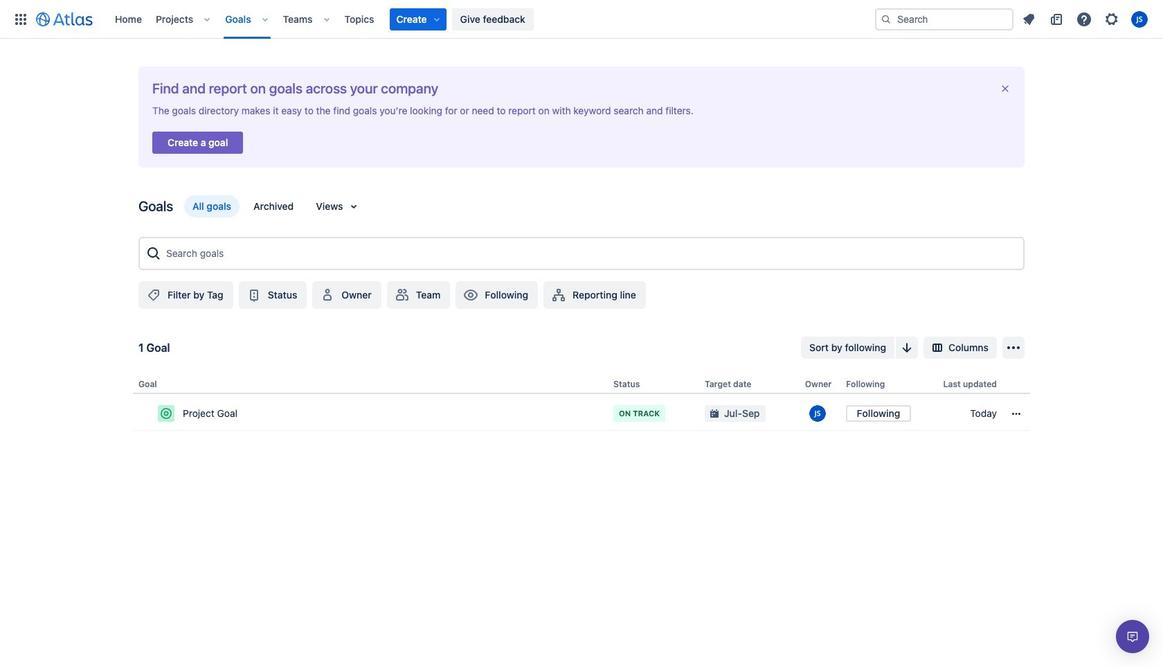Task type: vqa. For each thing, say whether or not it's contained in the screenshot.
the Search field
yes



Task type: locate. For each thing, give the bounding box(es) containing it.
Search goals field
[[162, 241, 1018, 266]]

help image
[[1076, 11, 1093, 27]]

status image
[[246, 287, 262, 303]]

notifications image
[[1021, 11, 1038, 27]]

account image
[[1132, 11, 1148, 27]]

close banner image
[[1000, 83, 1011, 94]]

following image
[[463, 287, 480, 303]]

banner
[[0, 0, 1164, 39]]



Task type: describe. For each thing, give the bounding box(es) containing it.
project goal image
[[161, 408, 172, 419]]

settings image
[[1104, 11, 1121, 27]]

reverse sort order image
[[899, 339, 916, 356]]

search goals image
[[145, 245, 162, 262]]

switch to... image
[[12, 11, 29, 27]]

Search field
[[876, 8, 1014, 30]]

search image
[[881, 14, 892, 25]]

label image
[[145, 287, 162, 303]]

top element
[[8, 0, 876, 38]]



